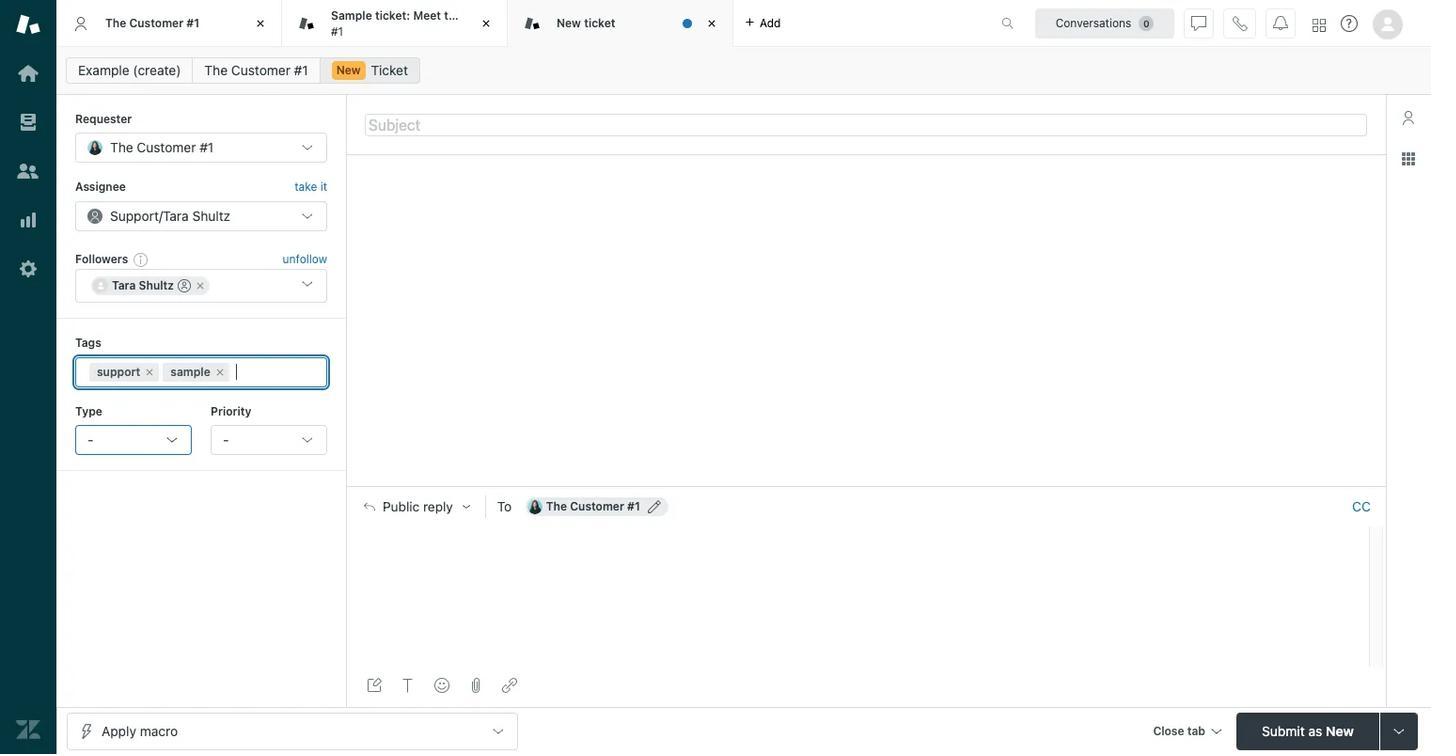 Task type: vqa. For each thing, say whether or not it's contained in the screenshot.
the left - "POPUP BUTTON"
yes



Task type: locate. For each thing, give the bounding box(es) containing it.
close image inside tab
[[477, 14, 496, 33]]

#1
[[187, 16, 199, 30], [331, 24, 343, 38], [294, 62, 308, 78], [200, 140, 214, 156], [627, 500, 640, 514]]

ticket
[[465, 9, 497, 23], [584, 16, 616, 30]]

followers
[[75, 252, 128, 266]]

- down priority
[[223, 432, 229, 448]]

- for priority
[[223, 432, 229, 448]]

the right (create)
[[204, 62, 228, 78]]

ticket inside tab
[[584, 16, 616, 30]]

notifications image
[[1273, 16, 1288, 31]]

the up the example
[[105, 16, 126, 30]]

the
[[444, 9, 462, 23]]

remove image right sample
[[214, 366, 225, 378]]

shultz left user is an agent icon
[[139, 279, 174, 293]]

shultz inside 'assignee' 'element'
[[192, 208, 230, 224]]

displays possible ticket submission types image
[[1392, 724, 1407, 739]]

2 horizontal spatial remove image
[[214, 366, 225, 378]]

- down type
[[87, 432, 94, 448]]

main element
[[0, 0, 56, 754]]

apply
[[102, 723, 136, 739]]

customer
[[129, 16, 184, 30], [231, 62, 291, 78], [137, 140, 196, 156], [570, 500, 624, 514]]

Public reply composer text field
[[355, 527, 1364, 566]]

3 close image from the left
[[703, 14, 721, 33]]

new
[[557, 16, 581, 30], [336, 63, 361, 77], [1326, 723, 1354, 739]]

1 horizontal spatial tara
[[163, 208, 189, 224]]

1 horizontal spatial shultz
[[192, 208, 230, 224]]

0 horizontal spatial remove image
[[144, 366, 155, 378]]

the customer #1
[[105, 16, 199, 30], [204, 62, 308, 78], [110, 140, 214, 156], [546, 500, 640, 514]]

new inside new ticket tab
[[557, 16, 581, 30]]

0 horizontal spatial ticket
[[465, 9, 497, 23]]

- button
[[75, 425, 192, 455], [211, 425, 327, 455]]

-
[[87, 432, 94, 448], [223, 432, 229, 448]]

2 horizontal spatial new
[[1326, 723, 1354, 739]]

add link (cmd k) image
[[502, 678, 517, 693]]

support / tara shultz
[[110, 208, 230, 224]]

0 horizontal spatial new
[[336, 63, 361, 77]]

tara inside tara shultz option
[[112, 279, 136, 293]]

close image inside the customer #1 "tab"
[[251, 14, 270, 33]]

tara shultz option
[[91, 277, 210, 295]]

the
[[105, 16, 126, 30], [204, 62, 228, 78], [110, 140, 133, 156], [546, 500, 567, 514]]

remove image for support
[[144, 366, 155, 378]]

2 horizontal spatial close image
[[703, 14, 721, 33]]

- for type
[[87, 432, 94, 448]]

minimize composer image
[[859, 479, 874, 494]]

tabs tab list
[[56, 0, 982, 47]]

followers element
[[75, 269, 327, 303]]

- button down priority
[[211, 425, 327, 455]]

0 vertical spatial tara
[[163, 208, 189, 224]]

tab
[[282, 0, 508, 47]]

#1 left ticket
[[294, 62, 308, 78]]

take it button
[[295, 178, 327, 197]]

1 close image from the left
[[251, 14, 270, 33]]

1 horizontal spatial remove image
[[195, 280, 206, 292]]

close tab
[[1153, 724, 1206, 738]]

new for new ticket
[[557, 16, 581, 30]]

take it
[[295, 180, 327, 194]]

it
[[320, 180, 327, 194]]

#1 inside the requester element
[[200, 140, 214, 156]]

1 horizontal spatial new
[[557, 16, 581, 30]]

submit
[[1262, 723, 1305, 739]]

zendesk support image
[[16, 12, 40, 37]]

zendesk image
[[16, 718, 40, 742]]

add
[[760, 16, 781, 30]]

2 close image from the left
[[477, 14, 496, 33]]

remove image inside tara shultz option
[[195, 280, 206, 292]]

0 horizontal spatial -
[[87, 432, 94, 448]]

tara right "tarashultz49@gmail.com" icon
[[112, 279, 136, 293]]

#1 down sample
[[331, 24, 343, 38]]

0 horizontal spatial shultz
[[139, 279, 174, 293]]

1 - from the left
[[87, 432, 94, 448]]

get help image
[[1341, 15, 1358, 32]]

support
[[110, 208, 159, 224]]

shultz
[[192, 208, 230, 224], [139, 279, 174, 293]]

0 horizontal spatial tara
[[112, 279, 136, 293]]

the right the customer@example.com icon
[[546, 500, 567, 514]]

admin image
[[16, 257, 40, 281]]

new inside secondary element
[[336, 63, 361, 77]]

- button down type
[[75, 425, 192, 455]]

remove image
[[195, 280, 206, 292], [144, 366, 155, 378], [214, 366, 225, 378]]

customer inside secondary element
[[231, 62, 291, 78]]

shultz right /
[[192, 208, 230, 224]]

the customer #1 inside the requester element
[[110, 140, 214, 156]]

1 horizontal spatial ticket
[[584, 16, 616, 30]]

format text image
[[401, 678, 416, 693]]

assignee
[[75, 180, 126, 194]]

ticket
[[371, 62, 408, 78]]

1 vertical spatial new
[[336, 63, 361, 77]]

user is an agent image
[[178, 279, 191, 293]]

remove image right the support
[[144, 366, 155, 378]]

remove image right user is an agent icon
[[195, 280, 206, 292]]

2 - from the left
[[223, 432, 229, 448]]

tara right support
[[163, 208, 189, 224]]

0 vertical spatial shultz
[[192, 208, 230, 224]]

sample
[[171, 364, 210, 379]]

0 vertical spatial new
[[557, 16, 581, 30]]

2 - button from the left
[[211, 425, 327, 455]]

secondary element
[[56, 52, 1431, 89]]

#1 up the customer #1 link at the left of the page
[[187, 16, 199, 30]]

1 vertical spatial tara
[[112, 279, 136, 293]]

0 horizontal spatial close image
[[251, 14, 270, 33]]

tags
[[75, 336, 101, 350]]

add attachment image
[[468, 678, 483, 693]]

unfollow button
[[283, 251, 327, 268]]

1 horizontal spatial - button
[[211, 425, 327, 455]]

1 horizontal spatial -
[[223, 432, 229, 448]]

submit as new
[[1262, 723, 1354, 739]]

reply
[[423, 500, 453, 515]]

1 horizontal spatial close image
[[477, 14, 496, 33]]

1 - button from the left
[[75, 425, 192, 455]]

public
[[383, 500, 420, 515]]

close image up the customer #1 link at the left of the page
[[251, 14, 270, 33]]

draft mode image
[[367, 678, 382, 693]]

insert emojis image
[[434, 678, 450, 693]]

tab
[[1187, 724, 1206, 738]]

ticket inside the 'sample ticket: meet the ticket #1'
[[465, 9, 497, 23]]

close image
[[251, 14, 270, 33], [477, 14, 496, 33], [703, 14, 721, 33]]

tara
[[163, 208, 189, 224], [112, 279, 136, 293]]

#1 up 'assignee' 'element'
[[200, 140, 214, 156]]

1 vertical spatial shultz
[[139, 279, 174, 293]]

close image left the add 'popup button'
[[703, 14, 721, 33]]

0 horizontal spatial - button
[[75, 425, 192, 455]]

close image right the
[[477, 14, 496, 33]]



Task type: describe. For each thing, give the bounding box(es) containing it.
get started image
[[16, 61, 40, 86]]

priority
[[211, 404, 251, 418]]

cc button
[[1352, 499, 1371, 516]]

shultz inside tara shultz option
[[139, 279, 174, 293]]

the inside "tab"
[[105, 16, 126, 30]]

the down requester
[[110, 140, 133, 156]]

the inside secondary element
[[204, 62, 228, 78]]

customer context image
[[1401, 110, 1416, 125]]

to
[[497, 499, 512, 515]]

sample
[[331, 9, 372, 23]]

requester element
[[75, 133, 327, 163]]

close image for tab containing sample ticket: meet the ticket
[[477, 14, 496, 33]]

type
[[75, 404, 102, 418]]

the customer #1 link
[[192, 57, 320, 84]]

customer inside the requester element
[[137, 140, 196, 156]]

- button for priority
[[211, 425, 327, 455]]

close image inside new ticket tab
[[703, 14, 721, 33]]

take
[[295, 180, 317, 194]]

/
[[159, 208, 163, 224]]

remove image for sample
[[214, 366, 225, 378]]

customer inside "tab"
[[129, 16, 184, 30]]

the customer #1 tab
[[56, 0, 282, 47]]

#1 inside the 'sample ticket: meet the ticket #1'
[[331, 24, 343, 38]]

- button for type
[[75, 425, 192, 455]]

button displays agent's chat status as invisible. image
[[1192, 16, 1207, 31]]

tarashultz49@gmail.com image
[[93, 279, 108, 294]]

unfollow
[[283, 252, 327, 266]]

public reply button
[[347, 487, 485, 527]]

cc
[[1352, 499, 1371, 515]]

info on adding followers image
[[134, 252, 149, 267]]

customer@example.com image
[[527, 500, 542, 515]]

close tab button
[[1145, 712, 1229, 753]]

new ticket
[[557, 16, 616, 30]]

Subject field
[[365, 113, 1367, 136]]

views image
[[16, 110, 40, 134]]

conversations
[[1056, 16, 1132, 30]]

edit user image
[[648, 500, 661, 514]]

ticket:
[[375, 9, 410, 23]]

example
[[78, 62, 129, 78]]

customers image
[[16, 159, 40, 183]]

reporting image
[[16, 208, 40, 232]]

new ticket tab
[[508, 0, 734, 47]]

apps image
[[1401, 151, 1416, 166]]

requester
[[75, 112, 132, 126]]

#1 left edit user image
[[627, 500, 640, 514]]

zendesk products image
[[1313, 18, 1326, 32]]

Tags field
[[233, 363, 309, 381]]

meet
[[413, 9, 441, 23]]

conversations button
[[1035, 8, 1175, 38]]

assignee element
[[75, 201, 327, 231]]

as
[[1309, 723, 1322, 739]]

close
[[1153, 724, 1184, 738]]

2 vertical spatial new
[[1326, 723, 1354, 739]]

apply macro
[[102, 723, 178, 739]]

add button
[[734, 0, 792, 46]]

new for new
[[336, 63, 361, 77]]

support
[[97, 364, 140, 379]]

tara shultz
[[112, 279, 174, 293]]

example (create)
[[78, 62, 181, 78]]

example (create) button
[[66, 57, 193, 84]]

sample ticket: meet the ticket #1
[[331, 9, 497, 38]]

#1 inside "tab"
[[187, 16, 199, 30]]

the customer #1 inside secondary element
[[204, 62, 308, 78]]

close image for the customer #1 "tab"
[[251, 14, 270, 33]]

macro
[[140, 723, 178, 739]]

tab containing sample ticket: meet the ticket
[[282, 0, 508, 47]]

#1 inside secondary element
[[294, 62, 308, 78]]

(create)
[[133, 62, 181, 78]]

the customer #1 inside "tab"
[[105, 16, 199, 30]]

public reply
[[383, 500, 453, 515]]

tara inside 'assignee' 'element'
[[163, 208, 189, 224]]



